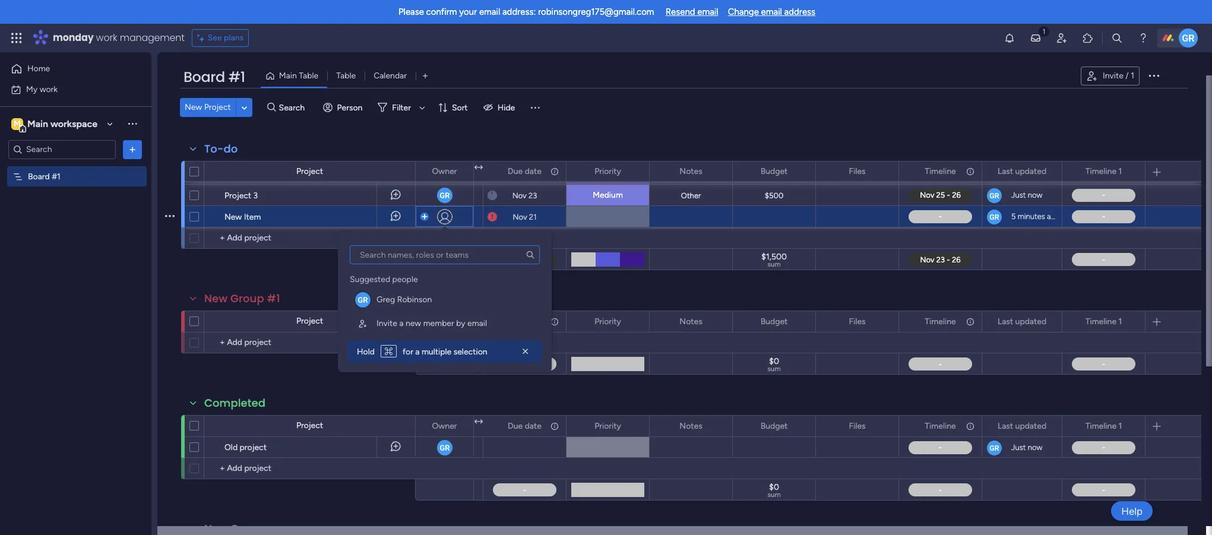 Task type: vqa. For each thing, say whether or not it's contained in the screenshot.
1st of from the left
no



Task type: describe. For each thing, give the bounding box(es) containing it.
22
[[529, 170, 537, 179]]

1 vertical spatial options image
[[127, 143, 138, 155]]

2 updated from the top
[[1016, 316, 1047, 326]]

[object object] element containing greg robinson
[[350, 288, 540, 312]]

nov for nov 22
[[512, 170, 527, 179]]

high
[[599, 169, 617, 179]]

please
[[399, 7, 424, 17]]

arrow down image
[[415, 100, 430, 115]]

management
[[120, 31, 185, 45]]

3 last updated field from the top
[[995, 420, 1050, 433]]

old
[[225, 443, 238, 453]]

notes for third notes field
[[680, 421, 703, 431]]

angle down image
[[242, 103, 247, 112]]

2 owner field from the top
[[429, 315, 460, 328]]

old project
[[225, 443, 267, 453]]

close image
[[520, 346, 532, 358]]

help button
[[1112, 501, 1153, 521]]

v2 search image
[[267, 101, 276, 114]]

2
[[253, 169, 258, 179]]

2 no file image from the top
[[852, 210, 862, 224]]

nov for nov 21
[[513, 212, 527, 221]]

select product image
[[11, 32, 23, 44]]

3 owner field from the top
[[429, 420, 460, 433]]

budget for second budget field from the top
[[761, 316, 788, 326]]

menu image
[[530, 102, 541, 113]]

sort button
[[433, 98, 475, 117]]

23
[[529, 191, 537, 200]]

member
[[423, 318, 454, 329]]

for
[[403, 347, 413, 357]]

board inside field
[[184, 67, 225, 87]]

2 $0 sum from the top
[[768, 482, 781, 499]]

resend email
[[666, 7, 719, 17]]

5 minutes ago
[[1012, 212, 1060, 221]]

new for new item
[[225, 212, 242, 222]]

notes for 3rd notes field from the bottom of the page
[[680, 166, 703, 176]]

v2 expand column image
[[475, 163, 483, 173]]

change email address link
[[728, 7, 816, 17]]

new project button
[[180, 98, 236, 117]]

nov 23
[[513, 191, 537, 200]]

⌘
[[385, 347, 393, 357]]

to-
[[204, 141, 224, 156]]

my work
[[26, 84, 58, 94]]

3 owner from the top
[[432, 421, 457, 431]]

#1 inside field
[[228, 67, 245, 87]]

board #1 list box
[[0, 164, 152, 347]]

budget for third budget field from the bottom of the page
[[761, 166, 788, 176]]

$1,500
[[762, 252, 787, 262]]

new project
[[185, 102, 231, 112]]

notes for second notes field from the top of the page
[[680, 316, 703, 326]]

ago for 5 minutes ago
[[1047, 212, 1060, 221]]

invite a new member by email
[[377, 318, 487, 329]]

home
[[27, 64, 50, 74]]

invite / 1
[[1103, 71, 1135, 81]]

group
[[231, 291, 264, 306]]

2 owner from the top
[[432, 316, 457, 326]]

do
[[224, 141, 238, 156]]

calendar
[[374, 71, 407, 81]]

table button
[[327, 67, 365, 86]]

project 2
[[225, 169, 258, 179]]

3 notes field from the top
[[677, 420, 706, 433]]

3 sum from the top
[[768, 491, 781, 499]]

Search field
[[276, 99, 312, 116]]

priority for 1st the priority field from the bottom
[[595, 421, 621, 431]]

meeting notes
[[666, 171, 716, 179]]

last updated for second last updated field from the bottom
[[998, 316, 1047, 326]]

address:
[[503, 7, 536, 17]]

alert inside dialog
[[348, 340, 542, 363]]

email right resend
[[698, 7, 719, 17]]

3 timeline 1 from the top
[[1086, 421, 1122, 431]]

2 + add project text field from the top
[[210, 462, 410, 476]]

/
[[1126, 71, 1129, 81]]

hold
[[357, 347, 377, 357]]

2 budget field from the top
[[758, 315, 791, 328]]

multiple
[[422, 347, 452, 357]]

last updated for third last updated field from the top of the page
[[998, 421, 1047, 431]]

resend email link
[[666, 7, 719, 17]]

plans
[[224, 33, 244, 43]]

files for 1st "files" field from the top
[[849, 166, 866, 176]]

2 timeline field from the top
[[922, 315, 959, 328]]

people
[[392, 274, 418, 285]]

greg robinson image
[[1179, 29, 1198, 48]]

dapulse checkmark sign image
[[913, 168, 919, 182]]

1 due date from the top
[[508, 166, 542, 176]]

[object object] element containing invite a new member by email
[[350, 312, 540, 336]]

apps image
[[1083, 32, 1094, 44]]

greg robinson
[[377, 295, 432, 305]]

2 notes field from the top
[[677, 315, 706, 328]]

suggested people row
[[350, 269, 418, 286]]

53
[[1012, 170, 1020, 179]]

$500
[[765, 191, 784, 200]]

my
[[26, 84, 38, 94]]

person button
[[318, 98, 370, 117]]

1 last from the top
[[998, 166, 1014, 176]]

search image
[[526, 250, 535, 260]]

hide button
[[479, 98, 522, 117]]

3 last from the top
[[998, 421, 1014, 431]]

2 $0 from the top
[[769, 482, 779, 493]]

change
[[728, 7, 759, 17]]

project 3
[[225, 191, 258, 201]]

m
[[14, 119, 21, 129]]

none search field inside list box
[[350, 245, 540, 264]]

completed
[[204, 396, 266, 411]]

1 just now from the top
[[1012, 191, 1043, 200]]

2 timeline 1 from the top
[[1086, 316, 1122, 326]]

resend
[[666, 7, 695, 17]]

Search for content search field
[[350, 245, 540, 264]]

Search in workspace field
[[25, 143, 99, 156]]

workspace
[[50, 118, 97, 129]]

email right your
[[479, 7, 500, 17]]

please confirm your email address: robinsongreg175@gmail.com
[[399, 7, 655, 17]]

3 priority field from the top
[[592, 420, 624, 433]]

board inside list box
[[28, 171, 50, 182]]

a for for
[[415, 347, 420, 357]]

+ Add project text field
[[210, 336, 410, 350]]

minutes for 5
[[1018, 212, 1046, 221]]

main for main workspace
[[27, 118, 48, 129]]

monday work management
[[53, 31, 185, 45]]

monday
[[53, 31, 94, 45]]

a for invite
[[399, 318, 404, 329]]

suggested
[[350, 274, 390, 285]]

2 last updated field from the top
[[995, 315, 1050, 328]]

21
[[529, 212, 537, 221]]

board #1 inside field
[[184, 67, 245, 87]]

v2 overdue deadline image
[[488, 211, 497, 223]]

1 no file image from the top
[[852, 188, 862, 203]]

1 just from the top
[[1012, 191, 1026, 200]]

sum inside $1,500 sum
[[768, 260, 781, 269]]

2 files field from the top
[[846, 315, 869, 328]]

robinsongreg175@gmail.com
[[538, 7, 655, 17]]

nov 21
[[513, 212, 537, 221]]

calendar button
[[365, 67, 416, 86]]

item
[[244, 212, 261, 222]]

table inside button
[[299, 71, 319, 81]]

1 $0 from the top
[[769, 356, 779, 367]]

suggested people
[[350, 274, 418, 285]]

to-do
[[204, 141, 238, 156]]

main for main table
[[279, 71, 297, 81]]

1 $0 sum from the top
[[768, 356, 781, 373]]



Task type: locate. For each thing, give the bounding box(es) containing it.
1 vertical spatial last updated field
[[995, 315, 1050, 328]]

nov left 22
[[512, 170, 527, 179]]

invite for invite a new member by email
[[377, 318, 397, 329]]

Priority field
[[592, 165, 624, 178], [592, 315, 624, 328], [592, 420, 624, 433]]

1 vertical spatial v2 expand column image
[[475, 417, 483, 427]]

1 sum from the top
[[768, 260, 781, 269]]

2 horizontal spatial #1
[[267, 291, 280, 306]]

1 vertical spatial date
[[525, 421, 542, 431]]

files for 3rd "files" field from the top
[[849, 421, 866, 431]]

3 timeline 1 field from the top
[[1083, 420, 1125, 433]]

3 files field from the top
[[846, 420, 869, 433]]

0 vertical spatial + add project text field
[[210, 231, 410, 245]]

a
[[399, 318, 404, 329], [415, 347, 420, 357]]

your
[[459, 7, 477, 17]]

list box inside dialog
[[348, 245, 542, 336]]

1 vertical spatial a
[[415, 347, 420, 357]]

other
[[681, 191, 701, 200]]

0 vertical spatial main
[[279, 71, 297, 81]]

ago for 53 minutes ago
[[1052, 170, 1065, 179]]

1 vertical spatial + add project text field
[[210, 462, 410, 476]]

3
[[253, 191, 258, 201]]

minutes
[[1022, 170, 1050, 179], [1018, 212, 1046, 221]]

1 table from the left
[[299, 71, 319, 81]]

3 budget field from the top
[[758, 420, 791, 433]]

dialog containing suggested people
[[338, 231, 552, 373]]

0 vertical spatial notes
[[680, 166, 703, 176]]

work right monday
[[96, 31, 117, 45]]

workspace options image
[[127, 118, 138, 130]]

0 horizontal spatial a
[[399, 318, 404, 329]]

1 last updated field from the top
[[995, 165, 1050, 178]]

1 now from the top
[[1028, 191, 1043, 200]]

Completed field
[[201, 396, 269, 411]]

see plans
[[208, 33, 244, 43]]

files
[[849, 166, 866, 176], [849, 316, 866, 326], [849, 421, 866, 431]]

alert containing hold
[[348, 340, 542, 363]]

0 horizontal spatial #1
[[52, 171, 60, 182]]

robinson
[[397, 295, 432, 305]]

new left item
[[225, 212, 242, 222]]

#1
[[228, 67, 245, 87], [52, 171, 60, 182], [267, 291, 280, 306]]

files for second "files" field from the top
[[849, 316, 866, 326]]

board
[[184, 67, 225, 87], [28, 171, 50, 182]]

Due date field
[[505, 165, 545, 178], [505, 420, 545, 433]]

0 vertical spatial timeline 1
[[1086, 166, 1122, 176]]

Last updated field
[[995, 165, 1050, 178], [995, 315, 1050, 328], [995, 420, 1050, 433]]

2 timeline 1 field from the top
[[1083, 315, 1125, 328]]

3 timeline field from the top
[[922, 420, 959, 433]]

2 sum from the top
[[768, 365, 781, 373]]

0 vertical spatial updated
[[1016, 166, 1047, 176]]

new
[[406, 318, 421, 329]]

options image down workspace options image
[[127, 143, 138, 155]]

filter button
[[373, 98, 430, 117]]

1 vertical spatial updated
[[1016, 316, 1047, 326]]

minutes for 53
[[1022, 170, 1050, 179]]

2 priority field from the top
[[592, 315, 624, 328]]

ago right 5 on the top right
[[1047, 212, 1060, 221]]

1 horizontal spatial work
[[96, 31, 117, 45]]

1 vertical spatial files
[[849, 316, 866, 326]]

confirm
[[426, 7, 457, 17]]

a left new
[[399, 318, 404, 329]]

1 last updated from the top
[[998, 166, 1047, 176]]

1 budget field from the top
[[758, 165, 791, 178]]

+ Add project text field
[[210, 231, 410, 245], [210, 462, 410, 476]]

main workspace
[[27, 118, 97, 129]]

a inside [object object] element
[[399, 318, 404, 329]]

3 last updated from the top
[[998, 421, 1047, 431]]

meeting
[[666, 171, 695, 179]]

for a multiple selection
[[401, 347, 488, 357]]

1 date from the top
[[525, 166, 542, 176]]

#1 inside list box
[[52, 171, 60, 182]]

a right for
[[415, 347, 420, 357]]

0 vertical spatial due
[[508, 166, 523, 176]]

None field
[[201, 522, 267, 535]]

2 vertical spatial updated
[[1016, 421, 1047, 431]]

board #1 inside list box
[[28, 171, 60, 182]]

1 vertical spatial new
[[225, 212, 242, 222]]

2 v2 expand column image from the top
[[475, 417, 483, 427]]

#1 inside field
[[267, 291, 280, 306]]

0 vertical spatial just now
[[1012, 191, 1043, 200]]

email right change
[[761, 7, 782, 17]]

None search field
[[350, 245, 540, 264]]

5
[[1012, 212, 1016, 221]]

work right my
[[40, 84, 58, 94]]

0 vertical spatial due date
[[508, 166, 542, 176]]

0 vertical spatial owner
[[432, 166, 457, 176]]

selection
[[454, 347, 488, 357]]

1 vertical spatial priority field
[[592, 315, 624, 328]]

Budget field
[[758, 165, 791, 178], [758, 315, 791, 328], [758, 420, 791, 433]]

New Group #1 field
[[201, 291, 283, 307]]

board #1
[[184, 67, 245, 87], [28, 171, 60, 182]]

updated
[[1016, 166, 1047, 176], [1016, 316, 1047, 326], [1016, 421, 1047, 431]]

priority for 1st the priority field from the top of the page
[[595, 166, 621, 176]]

1 notes field from the top
[[677, 165, 706, 178]]

2 date from the top
[[525, 421, 542, 431]]

tree grid
[[350, 269, 540, 336]]

1 vertical spatial priority
[[595, 316, 621, 326]]

new inside field
[[204, 291, 228, 306]]

just now
[[1012, 191, 1043, 200], [1012, 443, 1043, 452]]

1 vertical spatial timeline 1
[[1086, 316, 1122, 326]]

2 vertical spatial timeline 1 field
[[1083, 420, 1125, 433]]

0 vertical spatial owner field
[[429, 165, 460, 178]]

1 vertical spatial board
[[28, 171, 50, 182]]

1 vertical spatial #1
[[52, 171, 60, 182]]

1 vertical spatial ago
[[1047, 212, 1060, 221]]

help image
[[1138, 32, 1150, 44]]

1 timeline 1 field from the top
[[1083, 165, 1125, 178]]

my work button
[[7, 80, 128, 99]]

1 horizontal spatial invite
[[1103, 71, 1124, 81]]

2 just now from the top
[[1012, 443, 1043, 452]]

options image right /
[[1147, 68, 1162, 82]]

2 vertical spatial #1
[[267, 291, 280, 306]]

#1 down search in workspace field
[[52, 171, 60, 182]]

workspace image
[[11, 117, 23, 130]]

1 + add project text field from the top
[[210, 231, 410, 245]]

0 vertical spatial $0 sum
[[768, 356, 781, 373]]

project
[[204, 102, 231, 112], [296, 166, 323, 176], [225, 169, 251, 179], [225, 191, 251, 201], [296, 316, 323, 326], [296, 421, 323, 431]]

minutes right 5 on the top right
[[1018, 212, 1046, 221]]

0 vertical spatial timeline field
[[922, 165, 959, 178]]

1
[[1131, 71, 1135, 81], [1119, 166, 1122, 176], [1119, 316, 1122, 326], [1119, 421, 1122, 431]]

Timeline 1 field
[[1083, 165, 1125, 178], [1083, 315, 1125, 328], [1083, 420, 1125, 433]]

1 horizontal spatial options image
[[1147, 68, 1162, 82]]

last updated for 3rd last updated field from the bottom of the page
[[998, 166, 1047, 176]]

3 priority from the top
[[595, 421, 621, 431]]

table up "search" field
[[299, 71, 319, 81]]

1 timeline 1 from the top
[[1086, 166, 1122, 176]]

main inside workspace selection "element"
[[27, 118, 48, 129]]

change email address
[[728, 7, 816, 17]]

project inside button
[[204, 102, 231, 112]]

2 [object object] element from the top
[[350, 312, 540, 336]]

filter
[[392, 102, 411, 113]]

table
[[299, 71, 319, 81], [336, 71, 356, 81]]

2 vertical spatial owner field
[[429, 420, 460, 433]]

list box containing suggested people
[[348, 245, 542, 336]]

0 vertical spatial last updated
[[998, 166, 1047, 176]]

0 vertical spatial priority
[[595, 166, 621, 176]]

2 last from the top
[[998, 316, 1014, 326]]

1 vertical spatial board #1
[[28, 171, 60, 182]]

2 due from the top
[[508, 421, 523, 431]]

0 vertical spatial board #1
[[184, 67, 245, 87]]

notifications image
[[1004, 32, 1016, 44]]

0 horizontal spatial main
[[27, 118, 48, 129]]

1 horizontal spatial table
[[336, 71, 356, 81]]

timeline 1
[[1086, 166, 1122, 176], [1086, 316, 1122, 326], [1086, 421, 1122, 431]]

now
[[1028, 191, 1043, 200], [1028, 443, 1043, 452]]

new down board #1 field
[[185, 102, 202, 112]]

add view image
[[423, 72, 428, 81]]

nov for nov 23
[[513, 191, 527, 200]]

0 vertical spatial no file image
[[852, 188, 862, 203]]

board up new project
[[184, 67, 225, 87]]

0 vertical spatial $0
[[769, 356, 779, 367]]

email
[[479, 7, 500, 17], [698, 7, 719, 17], [761, 7, 782, 17], [468, 318, 487, 329]]

1 vertical spatial now
[[1028, 443, 1043, 452]]

0 vertical spatial options image
[[1147, 68, 1162, 82]]

help
[[1122, 505, 1143, 517]]

1 due from the top
[[508, 166, 523, 176]]

board #1 down search in workspace field
[[28, 171, 60, 182]]

1 [object object] element from the top
[[350, 288, 540, 312]]

Board #1 field
[[181, 67, 248, 87]]

2 vertical spatial notes
[[680, 421, 703, 431]]

main up "search" field
[[279, 71, 297, 81]]

sum
[[768, 260, 781, 269], [768, 365, 781, 373], [768, 491, 781, 499]]

1 files from the top
[[849, 166, 866, 176]]

timeline field for completed
[[922, 420, 959, 433]]

date
[[525, 166, 542, 176], [525, 421, 542, 431]]

2 vertical spatial timeline field
[[922, 420, 959, 433]]

main table button
[[261, 67, 327, 86]]

0 vertical spatial last updated field
[[995, 165, 1050, 178]]

v2 expand column image
[[475, 313, 483, 323], [475, 417, 483, 427]]

2 vertical spatial notes field
[[677, 420, 706, 433]]

main
[[279, 71, 297, 81], [27, 118, 48, 129]]

1 priority from the top
[[595, 166, 621, 176]]

2 vertical spatial files field
[[846, 420, 869, 433]]

main right workspace image
[[27, 118, 48, 129]]

1 horizontal spatial board #1
[[184, 67, 245, 87]]

table inside button
[[336, 71, 356, 81]]

1 vertical spatial budget field
[[758, 315, 791, 328]]

timeline
[[925, 166, 956, 176], [1086, 166, 1117, 176], [925, 316, 956, 326], [1086, 316, 1117, 326], [925, 421, 956, 431], [1086, 421, 1117, 431]]

0 vertical spatial timeline 1 field
[[1083, 165, 1125, 178]]

2 last updated from the top
[[998, 316, 1047, 326]]

due date
[[508, 166, 542, 176], [508, 421, 542, 431]]

1 horizontal spatial a
[[415, 347, 420, 357]]

invite members image
[[1056, 32, 1068, 44]]

sort
[[452, 102, 468, 113]]

tree grid containing suggested people
[[350, 269, 540, 336]]

1 vertical spatial files field
[[846, 315, 869, 328]]

0 vertical spatial nov
[[512, 170, 527, 179]]

1 vertical spatial no file image
[[852, 210, 862, 224]]

main inside button
[[279, 71, 297, 81]]

2 vertical spatial timeline 1
[[1086, 421, 1122, 431]]

Timeline field
[[922, 165, 959, 178], [922, 315, 959, 328], [922, 420, 959, 433]]

invite inside [object object] element
[[377, 318, 397, 329]]

1 vertical spatial invite
[[377, 318, 397, 329]]

workspace selection element
[[11, 117, 99, 132]]

3 budget from the top
[[761, 421, 788, 431]]

2 vertical spatial last updated field
[[995, 420, 1050, 433]]

notes
[[697, 171, 716, 179]]

email right by
[[468, 318, 487, 329]]

new group #1
[[204, 291, 280, 306]]

1 horizontal spatial main
[[279, 71, 297, 81]]

1 inside button
[[1131, 71, 1135, 81]]

1 horizontal spatial board
[[184, 67, 225, 87]]

invite / 1 button
[[1081, 67, 1140, 86]]

new for new group #1
[[204, 291, 228, 306]]

0 vertical spatial v2 expand column image
[[475, 313, 483, 323]]

1 image
[[1039, 24, 1050, 38]]

Notes field
[[677, 165, 706, 178], [677, 315, 706, 328], [677, 420, 706, 433]]

0 vertical spatial notes field
[[677, 165, 706, 178]]

by
[[456, 318, 466, 329]]

2 table from the left
[[336, 71, 356, 81]]

table up person popup button
[[336, 71, 356, 81]]

Files field
[[846, 165, 869, 178], [846, 315, 869, 328], [846, 420, 869, 433]]

1 vertical spatial main
[[27, 118, 48, 129]]

0 vertical spatial ago
[[1052, 170, 1065, 179]]

tree grid inside list box
[[350, 269, 540, 336]]

0 vertical spatial new
[[185, 102, 202, 112]]

0 vertical spatial #1
[[228, 67, 245, 87]]

2 just from the top
[[1012, 443, 1026, 452]]

invite left /
[[1103, 71, 1124, 81]]

dapulse addbtn image
[[851, 216, 853, 220]]

2 vertical spatial last updated
[[998, 421, 1047, 431]]

1 updated from the top
[[1016, 166, 1047, 176]]

$1,000
[[762, 170, 787, 179]]

[object object] element up "member"
[[350, 288, 540, 312]]

2 vertical spatial last
[[998, 421, 1014, 431]]

2 budget from the top
[[761, 316, 788, 326]]

options image
[[1147, 68, 1162, 82], [127, 143, 138, 155]]

alert
[[348, 340, 542, 363]]

board down search in workspace field
[[28, 171, 50, 182]]

0 vertical spatial files field
[[846, 165, 869, 178]]

invite inside button
[[1103, 71, 1124, 81]]

budget
[[761, 166, 788, 176], [761, 316, 788, 326], [761, 421, 788, 431]]

1 vertical spatial last updated
[[998, 316, 1047, 326]]

2 vertical spatial nov
[[513, 212, 527, 221]]

0 horizontal spatial board
[[28, 171, 50, 182]]

new inside button
[[185, 102, 202, 112]]

0 vertical spatial date
[[525, 166, 542, 176]]

2 priority from the top
[[595, 316, 621, 326]]

see
[[208, 33, 222, 43]]

no file image
[[852, 188, 862, 203], [852, 210, 862, 224]]

#1 right group
[[267, 291, 280, 306]]

board #1 up new project
[[184, 67, 245, 87]]

1 due date field from the top
[[505, 165, 545, 178]]

column information image
[[550, 167, 560, 176], [966, 167, 976, 176], [550, 317, 560, 326], [550, 422, 560, 431], [966, 422, 976, 431]]

dialog
[[338, 231, 552, 373]]

2 now from the top
[[1028, 443, 1043, 452]]

To-do field
[[201, 141, 241, 157]]

column information image
[[966, 317, 976, 326]]

1 files field from the top
[[846, 165, 869, 178]]

1 notes from the top
[[680, 166, 703, 176]]

work for my
[[40, 84, 58, 94]]

greg
[[377, 295, 395, 305]]

hide
[[498, 102, 515, 113]]

work inside my work button
[[40, 84, 58, 94]]

1 vertical spatial notes
[[680, 316, 703, 326]]

work for monday
[[96, 31, 117, 45]]

1 vertical spatial owner
[[432, 316, 457, 326]]

1 owner from the top
[[432, 166, 457, 176]]

search everything image
[[1112, 32, 1124, 44]]

1 vertical spatial due
[[508, 421, 523, 431]]

2 vertical spatial files
[[849, 421, 866, 431]]

project
[[240, 443, 267, 453]]

0 vertical spatial priority field
[[592, 165, 624, 178]]

1 priority field from the top
[[592, 165, 624, 178]]

0 horizontal spatial work
[[40, 84, 58, 94]]

ago right "53"
[[1052, 170, 1065, 179]]

minutes right "53"
[[1022, 170, 1050, 179]]

1 v2 expand column image from the top
[[475, 313, 483, 323]]

2 vertical spatial priority field
[[592, 420, 624, 433]]

work
[[96, 31, 117, 45], [40, 84, 58, 94]]

see plans button
[[192, 29, 249, 47]]

option
[[0, 166, 152, 168]]

1 timeline field from the top
[[922, 165, 959, 178]]

0 vertical spatial work
[[96, 31, 117, 45]]

2 vertical spatial budget
[[761, 421, 788, 431]]

Owner field
[[429, 165, 460, 178], [429, 315, 460, 328], [429, 420, 460, 433]]

1 vertical spatial minutes
[[1018, 212, 1046, 221]]

1 budget from the top
[[761, 166, 788, 176]]

#1 up the angle down "icon"
[[228, 67, 245, 87]]

invite for invite / 1
[[1103, 71, 1124, 81]]

0 horizontal spatial table
[[299, 71, 319, 81]]

2 vertical spatial sum
[[768, 491, 781, 499]]

list box
[[348, 245, 542, 336]]

$1,500 sum
[[762, 252, 787, 269]]

2 files from the top
[[849, 316, 866, 326]]

1 vertical spatial just
[[1012, 443, 1026, 452]]

new left group
[[204, 291, 228, 306]]

0 vertical spatial files
[[849, 166, 866, 176]]

home button
[[7, 59, 128, 78]]

1 vertical spatial work
[[40, 84, 58, 94]]

1 vertical spatial $0
[[769, 482, 779, 493]]

2 due date field from the top
[[505, 420, 545, 433]]

priority for 2nd the priority field from the bottom of the page
[[595, 316, 621, 326]]

3 notes from the top
[[680, 421, 703, 431]]

0 horizontal spatial invite
[[377, 318, 397, 329]]

3 updated from the top
[[1016, 421, 1047, 431]]

nov 22
[[512, 170, 537, 179]]

address
[[785, 7, 816, 17]]

0 horizontal spatial options image
[[127, 143, 138, 155]]

budget for 1st budget field from the bottom of the page
[[761, 421, 788, 431]]

nov left 21
[[513, 212, 527, 221]]

[object object] element up "for a multiple selection"
[[350, 312, 540, 336]]

3 files from the top
[[849, 421, 866, 431]]

1 vertical spatial just now
[[1012, 443, 1043, 452]]

2 due date from the top
[[508, 421, 542, 431]]

main table
[[279, 71, 319, 81]]

invite down greg
[[377, 318, 397, 329]]

new for new project
[[185, 102, 202, 112]]

1 owner field from the top
[[429, 165, 460, 178]]

[object object] element
[[350, 288, 540, 312], [350, 312, 540, 336]]

invite
[[1103, 71, 1124, 81], [377, 318, 397, 329]]

1 vertical spatial due date
[[508, 421, 542, 431]]

person
[[337, 102, 363, 113]]

nov left 23
[[513, 191, 527, 200]]

new item
[[225, 212, 261, 222]]

timeline field for to-do
[[922, 165, 959, 178]]

medium
[[593, 190, 623, 200]]

1 vertical spatial owner field
[[429, 315, 460, 328]]

1 vertical spatial budget
[[761, 316, 788, 326]]

2 notes from the top
[[680, 316, 703, 326]]

inbox image
[[1030, 32, 1042, 44]]

53 minutes ago
[[1012, 170, 1065, 179]]

2 vertical spatial new
[[204, 291, 228, 306]]

dapulse addbtn image
[[421, 213, 428, 220]]



